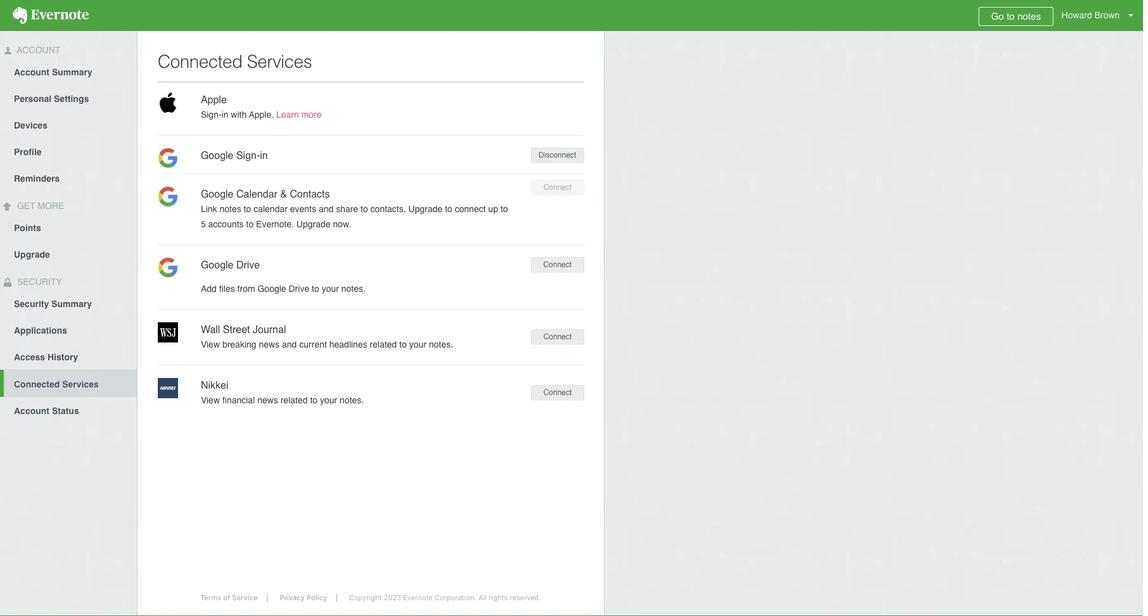Task type: vqa. For each thing, say whether or not it's contained in the screenshot.
tab list to the top
no



Task type: describe. For each thing, give the bounding box(es) containing it.
add
[[201, 284, 217, 294]]

security summary
[[14, 299, 92, 309]]

access history link
[[0, 344, 137, 370]]

howard
[[1062, 10, 1093, 20]]

share
[[336, 204, 358, 214]]

google for google drive
[[201, 259, 234, 271]]

your for add
[[322, 284, 339, 294]]

points
[[14, 223, 41, 233]]

all
[[479, 594, 487, 603]]

history
[[47, 352, 78, 363]]

calendar
[[254, 204, 288, 214]]

to right share
[[361, 204, 368, 214]]

devices
[[14, 120, 48, 131]]

google for google calendar & contacts link notes to calendar events and share to contacts. upgrade to connect up to 5 accounts to evernote. upgrade now.
[[201, 188, 234, 200]]

your for nikkei
[[320, 396, 337, 406]]

summary for account
[[52, 67, 92, 77]]

service
[[232, 594, 258, 603]]

apple.
[[249, 110, 274, 120]]

privacy
[[280, 594, 305, 603]]

0 vertical spatial drive
[[236, 259, 260, 271]]

add files from google drive to your notes.
[[201, 284, 366, 294]]

notes. for nikkei
[[340, 396, 364, 406]]

evernote
[[403, 594, 433, 603]]

copyright 2023 evernote corporation. all rights reserved.
[[349, 594, 541, 603]]

google for google sign-in
[[201, 150, 234, 161]]

notes. inside wall street journal view breaking news and current headlines related to your notes.
[[429, 340, 453, 350]]

apple sign-in with apple. learn more
[[201, 94, 322, 120]]

connect
[[455, 204, 486, 214]]

brown
[[1095, 10, 1120, 20]]

to inside nikkei view financial news related to your notes.
[[310, 396, 318, 406]]

terms of service link
[[191, 594, 268, 603]]

copyright
[[349, 594, 382, 603]]

account for account status
[[14, 406, 49, 416]]

access history
[[14, 352, 78, 363]]

learn
[[276, 110, 299, 120]]

current
[[299, 340, 327, 350]]

corporation.
[[435, 594, 477, 603]]

account status
[[14, 406, 79, 416]]

settings
[[54, 94, 89, 104]]

1 horizontal spatial upgrade
[[297, 219, 331, 229]]

related inside wall street journal view breaking news and current headlines related to your notes.
[[370, 340, 397, 350]]

policy
[[307, 594, 327, 603]]

up
[[489, 204, 498, 214]]

get
[[17, 201, 35, 211]]

evernote image
[[0, 7, 101, 24]]

to inside wall street journal view breaking news and current headlines related to your notes.
[[400, 340, 407, 350]]

financial
[[222, 396, 255, 406]]

devices link
[[0, 112, 137, 138]]

contacts
[[290, 188, 330, 200]]

events
[[290, 204, 316, 214]]

profile link
[[0, 138, 137, 165]]

street
[[223, 324, 250, 336]]

personal
[[14, 94, 51, 104]]

account status link
[[0, 397, 137, 424]]

1 vertical spatial services
[[62, 380, 99, 390]]

applications
[[14, 326, 67, 336]]

more
[[302, 110, 322, 120]]

google drive
[[201, 259, 260, 271]]

privacy policy link
[[270, 594, 337, 603]]

get more
[[15, 201, 64, 211]]

status
[[52, 406, 79, 416]]

reminders
[[14, 174, 60, 184]]

0 vertical spatial services
[[247, 51, 312, 72]]

reserved.
[[510, 594, 541, 603]]

reminders link
[[0, 165, 137, 191]]

in for apple sign-in with apple. learn more
[[222, 110, 229, 120]]

account summary link
[[0, 58, 137, 85]]

connected services link
[[4, 370, 137, 397]]

calendar
[[236, 188, 278, 200]]

terms of service
[[200, 594, 258, 603]]

google right from
[[258, 284, 286, 294]]

privacy policy
[[280, 594, 327, 603]]

personal settings
[[14, 94, 89, 104]]

1 horizontal spatial drive
[[289, 284, 309, 294]]

journal
[[253, 324, 286, 336]]



Task type: locate. For each thing, give the bounding box(es) containing it.
1 vertical spatial sign-
[[236, 150, 260, 161]]

and left current
[[282, 340, 297, 350]]

your
[[322, 284, 339, 294], [409, 340, 427, 350], [320, 396, 337, 406]]

view inside wall street journal view breaking news and current headlines related to your notes.
[[201, 340, 220, 350]]

2 vertical spatial upgrade
[[14, 250, 50, 260]]

0 horizontal spatial notes
[[220, 204, 241, 214]]

1 vertical spatial and
[[282, 340, 297, 350]]

to right headlines
[[400, 340, 407, 350]]

2 vertical spatial notes.
[[340, 396, 364, 406]]

personal settings link
[[0, 85, 137, 112]]

contacts.
[[371, 204, 406, 214]]

2 horizontal spatial upgrade
[[409, 204, 443, 214]]

account for account
[[15, 45, 60, 55]]

2 vertical spatial account
[[14, 406, 49, 416]]

news inside nikkei view financial news related to your notes.
[[257, 396, 278, 406]]

security for security
[[15, 277, 62, 287]]

upgrade inside "link"
[[14, 250, 50, 260]]

notes. for add
[[342, 284, 366, 294]]

0 vertical spatial notes
[[1018, 11, 1041, 22]]

account summary
[[14, 67, 92, 77]]

go to notes link
[[979, 7, 1054, 26]]

&
[[280, 188, 287, 200]]

upgrade
[[409, 204, 443, 214], [297, 219, 331, 229], [14, 250, 50, 260]]

sign- for apple
[[201, 110, 222, 120]]

profile
[[14, 147, 42, 157]]

0 vertical spatial news
[[259, 340, 280, 350]]

1 view from the top
[[201, 340, 220, 350]]

1 horizontal spatial in
[[260, 150, 268, 161]]

notes. inside nikkei view financial news related to your notes.
[[340, 396, 364, 406]]

0 vertical spatial view
[[201, 340, 220, 350]]

1 vertical spatial notes
[[220, 204, 241, 214]]

in inside apple sign-in with apple. learn more
[[222, 110, 229, 120]]

go
[[992, 11, 1004, 22]]

points link
[[0, 214, 137, 241]]

and inside wall street journal view breaking news and current headlines related to your notes.
[[282, 340, 297, 350]]

0 horizontal spatial connected
[[14, 380, 60, 390]]

drive
[[236, 259, 260, 271], [289, 284, 309, 294]]

more
[[38, 201, 64, 211]]

headlines
[[329, 340, 367, 350]]

0 vertical spatial upgrade
[[409, 204, 443, 214]]

view down wall on the left bottom
[[201, 340, 220, 350]]

of
[[223, 594, 230, 603]]

1 horizontal spatial services
[[247, 51, 312, 72]]

nikkei view financial news related to your notes.
[[201, 380, 364, 406]]

and left share
[[319, 204, 334, 214]]

google up add
[[201, 259, 234, 271]]

account
[[15, 45, 60, 55], [14, 67, 49, 77], [14, 406, 49, 416]]

None submit
[[531, 148, 584, 163], [531, 180, 584, 195], [531, 257, 584, 273], [531, 329, 584, 345], [531, 385, 584, 401], [531, 148, 584, 163], [531, 180, 584, 195], [531, 257, 584, 273], [531, 329, 584, 345], [531, 385, 584, 401]]

0 horizontal spatial sign-
[[201, 110, 222, 120]]

sign- up calendar
[[236, 150, 260, 161]]

services
[[247, 51, 312, 72], [62, 380, 99, 390]]

from
[[237, 284, 255, 294]]

0 vertical spatial connected
[[158, 51, 242, 72]]

2023
[[384, 594, 401, 603]]

link
[[201, 204, 217, 214]]

1 horizontal spatial notes
[[1018, 11, 1041, 22]]

to down current
[[310, 396, 318, 406]]

nikkei
[[201, 380, 228, 391]]

connected services
[[158, 51, 312, 72], [14, 380, 99, 390]]

1 vertical spatial account
[[14, 67, 49, 77]]

connected inside connected services link
[[14, 380, 60, 390]]

apple
[[201, 94, 227, 106]]

1 summary from the top
[[52, 67, 92, 77]]

security up security summary at the left of the page
[[15, 277, 62, 287]]

0 vertical spatial connected services
[[158, 51, 312, 72]]

1 horizontal spatial connected
[[158, 51, 242, 72]]

0 horizontal spatial related
[[281, 396, 308, 406]]

notes up accounts
[[220, 204, 241, 214]]

0 horizontal spatial drive
[[236, 259, 260, 271]]

1 vertical spatial related
[[281, 396, 308, 406]]

to right go
[[1007, 11, 1015, 22]]

applications link
[[0, 317, 137, 344]]

1 vertical spatial in
[[260, 150, 268, 161]]

upgrade down points
[[14, 250, 50, 260]]

security up applications
[[14, 299, 49, 309]]

1 vertical spatial drive
[[289, 284, 309, 294]]

0 horizontal spatial and
[[282, 340, 297, 350]]

sign-
[[201, 110, 222, 120], [236, 150, 260, 161]]

0 vertical spatial in
[[222, 110, 229, 120]]

1 horizontal spatial related
[[370, 340, 397, 350]]

in left with on the left
[[222, 110, 229, 120]]

news down journal
[[259, 340, 280, 350]]

1 horizontal spatial connected services
[[158, 51, 312, 72]]

and inside google calendar & contacts link notes to calendar events and share to contacts. upgrade to connect up to 5 accounts to evernote. upgrade now.
[[319, 204, 334, 214]]

rights
[[489, 594, 508, 603]]

account left status
[[14, 406, 49, 416]]

google sign-in
[[201, 150, 268, 161]]

news right financial at the bottom left of the page
[[257, 396, 278, 406]]

2 vertical spatial your
[[320, 396, 337, 406]]

howard brown
[[1062, 10, 1120, 20]]

related right headlines
[[370, 340, 397, 350]]

upgrade down events
[[297, 219, 331, 229]]

in for google sign-in
[[260, 150, 268, 161]]

connected up apple
[[158, 51, 242, 72]]

google down with on the left
[[201, 150, 234, 161]]

0 vertical spatial sign-
[[201, 110, 222, 120]]

related
[[370, 340, 397, 350], [281, 396, 308, 406]]

notes inside google calendar & contacts link notes to calendar events and share to contacts. upgrade to connect up to 5 accounts to evernote. upgrade now.
[[220, 204, 241, 214]]

google up link
[[201, 188, 234, 200]]

notes
[[1018, 11, 1041, 22], [220, 204, 241, 214]]

1 vertical spatial notes.
[[429, 340, 453, 350]]

to down calendar
[[244, 204, 251, 214]]

your inside nikkei view financial news related to your notes.
[[320, 396, 337, 406]]

0 horizontal spatial in
[[222, 110, 229, 120]]

wall street journal view breaking news and current headlines related to your notes.
[[201, 324, 453, 350]]

0 vertical spatial security
[[15, 277, 62, 287]]

1 horizontal spatial and
[[319, 204, 334, 214]]

security for security summary
[[14, 299, 49, 309]]

5
[[201, 219, 206, 229]]

notes right go
[[1018, 11, 1041, 22]]

related inside nikkei view financial news related to your notes.
[[281, 396, 308, 406]]

connected services down history
[[14, 380, 99, 390]]

sign- for google
[[236, 150, 260, 161]]

accounts
[[208, 219, 244, 229]]

services up account status link
[[62, 380, 99, 390]]

howard brown link
[[1059, 0, 1144, 31]]

to left connect
[[445, 204, 452, 214]]

1 vertical spatial upgrade
[[297, 219, 331, 229]]

0 vertical spatial and
[[319, 204, 334, 214]]

sign- inside apple sign-in with apple. learn more
[[201, 110, 222, 120]]

with
[[231, 110, 247, 120]]

1 vertical spatial view
[[201, 396, 220, 406]]

access
[[14, 352, 45, 363]]

google calendar & contacts link notes to calendar events and share to contacts. upgrade to connect up to 5 accounts to evernote. upgrade now.
[[201, 188, 508, 229]]

services up apple sign-in with apple. learn more
[[247, 51, 312, 72]]

0 vertical spatial summary
[[52, 67, 92, 77]]

account for account summary
[[14, 67, 49, 77]]

files
[[219, 284, 235, 294]]

1 vertical spatial security
[[14, 299, 49, 309]]

in up calendar
[[260, 150, 268, 161]]

connected services up apple
[[158, 51, 312, 72]]

to right accounts
[[246, 219, 254, 229]]

wall
[[201, 324, 220, 336]]

google inside google calendar & contacts link notes to calendar events and share to contacts. upgrade to connect up to 5 accounts to evernote. upgrade now.
[[201, 188, 234, 200]]

drive right from
[[289, 284, 309, 294]]

summary for security
[[51, 299, 92, 309]]

0 vertical spatial related
[[370, 340, 397, 350]]

drive up from
[[236, 259, 260, 271]]

evernote link
[[0, 0, 101, 31]]

news inside wall street journal view breaking news and current headlines related to your notes.
[[259, 340, 280, 350]]

1 vertical spatial connected
[[14, 380, 60, 390]]

upgrade right contacts.
[[409, 204, 443, 214]]

connected
[[158, 51, 242, 72], [14, 380, 60, 390]]

security summary link
[[0, 290, 137, 317]]

view
[[201, 340, 220, 350], [201, 396, 220, 406]]

notes.
[[342, 284, 366, 294], [429, 340, 453, 350], [340, 396, 364, 406]]

account up account summary
[[15, 45, 60, 55]]

1 vertical spatial news
[[257, 396, 278, 406]]

0 horizontal spatial connected services
[[14, 380, 99, 390]]

view inside nikkei view financial news related to your notes.
[[201, 396, 220, 406]]

evernote.
[[256, 219, 294, 229]]

connected down access
[[14, 380, 60, 390]]

2 summary from the top
[[51, 299, 92, 309]]

0 horizontal spatial upgrade
[[14, 250, 50, 260]]

related right financial at the bottom left of the page
[[281, 396, 308, 406]]

to
[[1007, 11, 1015, 22], [244, 204, 251, 214], [361, 204, 368, 214], [445, 204, 452, 214], [501, 204, 508, 214], [246, 219, 254, 229], [312, 284, 319, 294], [400, 340, 407, 350], [310, 396, 318, 406]]

1 vertical spatial connected services
[[14, 380, 99, 390]]

account up personal
[[14, 67, 49, 77]]

1 horizontal spatial sign-
[[236, 150, 260, 161]]

1 vertical spatial your
[[409, 340, 427, 350]]

0 vertical spatial your
[[322, 284, 339, 294]]

2 view from the top
[[201, 396, 220, 406]]

go to notes
[[992, 11, 1041, 22]]

to right up
[[501, 204, 508, 214]]

summary up applications link on the bottom of the page
[[51, 299, 92, 309]]

google
[[201, 150, 234, 161], [201, 188, 234, 200], [201, 259, 234, 271], [258, 284, 286, 294]]

and
[[319, 204, 334, 214], [282, 340, 297, 350]]

breaking
[[222, 340, 256, 350]]

0 vertical spatial account
[[15, 45, 60, 55]]

security
[[15, 277, 62, 287], [14, 299, 49, 309]]

terms
[[200, 594, 221, 603]]

upgrade link
[[0, 241, 137, 268]]

in
[[222, 110, 229, 120], [260, 150, 268, 161]]

news
[[259, 340, 280, 350], [257, 396, 278, 406]]

now.
[[333, 219, 351, 229]]

0 vertical spatial notes.
[[342, 284, 366, 294]]

to up wall street journal view breaking news and current headlines related to your notes.
[[312, 284, 319, 294]]

learn more link
[[276, 110, 322, 120]]

1 vertical spatial summary
[[51, 299, 92, 309]]

summary up personal settings link
[[52, 67, 92, 77]]

sign- down apple
[[201, 110, 222, 120]]

view down nikkei
[[201, 396, 220, 406]]

0 horizontal spatial services
[[62, 380, 99, 390]]

your inside wall street journal view breaking news and current headlines related to your notes.
[[409, 340, 427, 350]]



